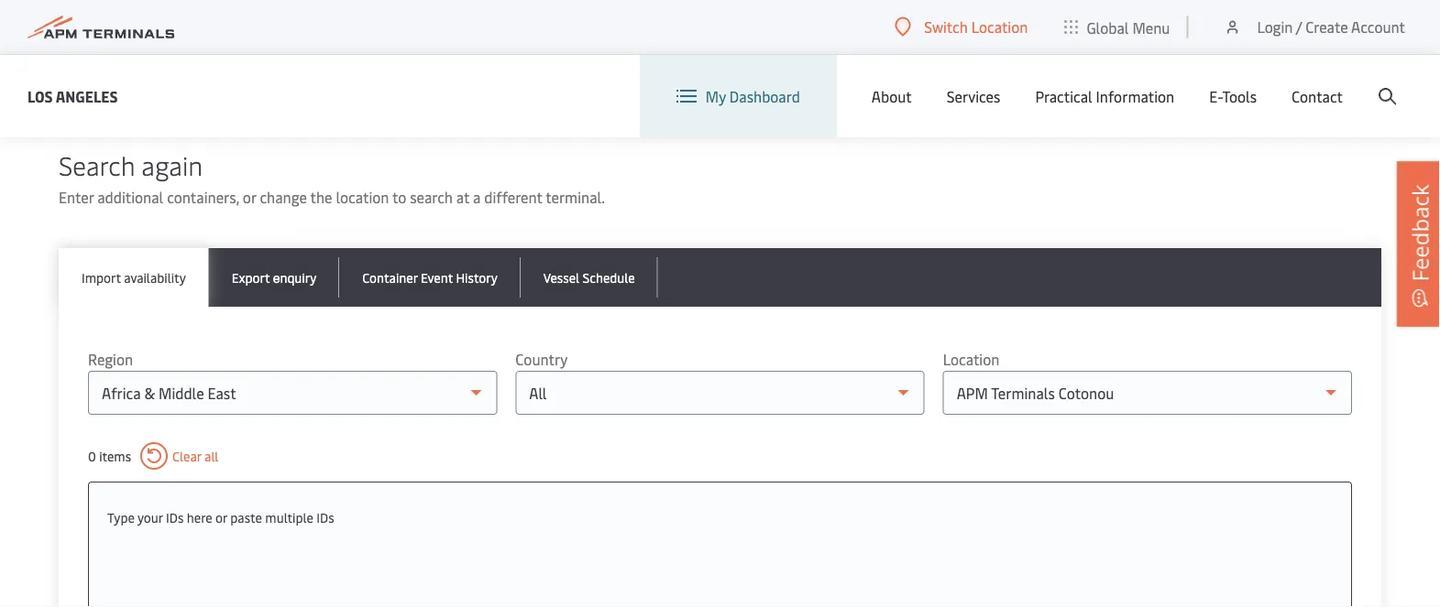 Task type: vqa. For each thing, say whether or not it's contained in the screenshot.
еnquiry
yes



Task type: describe. For each thing, give the bounding box(es) containing it.
your
[[137, 509, 163, 526]]

vessel
[[543, 269, 580, 286]]

has
[[165, 20, 188, 39]]

type your ids here or paste multiple ids
[[107, 509, 334, 526]]

global menu button
[[1047, 0, 1189, 55]]

country
[[516, 350, 568, 369]]

e-
[[1210, 86, 1223, 106]]

vessel schedule
[[543, 269, 635, 286]]

1 vertical spatial the
[[105, 43, 126, 62]]

search
[[59, 147, 135, 182]]

and
[[398, 20, 423, 39]]

multiple
[[265, 509, 313, 526]]

export еnquiry
[[232, 269, 317, 286]]

еnquiry
[[273, 269, 317, 286]]

container
[[333, 20, 395, 39]]

global
[[1087, 17, 1129, 37]]

liability
[[1023, 20, 1071, 39]]

2 horizontal spatial the
[[1097, 20, 1119, 39]]

search
[[410, 187, 453, 207]]

the inside search again enter additional containers, or change the location to search at a different terminal.
[[310, 187, 332, 207]]

history
[[456, 269, 498, 286]]

0 items
[[88, 448, 131, 465]]

ensure
[[285, 20, 329, 39]]

type
[[107, 509, 135, 526]]

not
[[858, 20, 880, 39]]

angeles
[[56, 86, 118, 106]]

dashboard
[[730, 86, 800, 106]]

container event history
[[362, 269, 498, 286]]

my
[[706, 86, 726, 106]]

feedback button
[[1397, 162, 1440, 327]]

however
[[884, 20, 939, 39]]

contact
[[1292, 86, 1343, 106]]

import availability
[[82, 269, 186, 286]]

care
[[134, 20, 162, 39]]

a
[[473, 187, 481, 207]]

completeness
[[1220, 20, 1311, 39]]

login / create account link
[[1223, 0, 1406, 54]]

region
[[88, 350, 133, 369]]

switch
[[924, 17, 968, 37]]

schedule
[[583, 269, 635, 286]]

containers,
[[167, 187, 239, 207]]

correctness
[[1123, 20, 1199, 39]]

event
[[421, 269, 453, 286]]

los angeles link
[[28, 85, 118, 108]]

2 as from the left
[[643, 20, 658, 39]]

e-tools button
[[1210, 55, 1257, 138]]

provided.
[[212, 43, 272, 62]]

to inside due care has been taken to ensure container and vessel information is as accurate as possible. apm terminals does not however assume any liability for the correctness or completeness of the information provided.
[[267, 20, 281, 39]]

availability
[[124, 269, 186, 286]]

0
[[88, 448, 96, 465]]

enter
[[59, 187, 94, 207]]

2 ids from the left
[[317, 509, 334, 526]]

1 as from the left
[[565, 20, 580, 39]]

tab list containing import availability
[[59, 248, 1382, 307]]

paste
[[230, 509, 262, 526]]

again
[[142, 147, 203, 182]]

items
[[99, 448, 131, 465]]

practical information
[[1035, 86, 1175, 106]]

been
[[192, 20, 224, 39]]

/
[[1296, 17, 1302, 37]]

container
[[362, 269, 418, 286]]



Task type: locate. For each thing, give the bounding box(es) containing it.
feedback
[[1405, 185, 1435, 282]]

any
[[996, 20, 1019, 39]]

0 vertical spatial the
[[1097, 20, 1119, 39]]

container event history button
[[339, 248, 521, 307]]

0 vertical spatial information
[[470, 20, 548, 39]]

is
[[551, 20, 562, 39]]

about button
[[872, 55, 912, 138]]

services
[[947, 86, 1001, 106]]

login
[[1257, 17, 1293, 37]]

information left is
[[470, 20, 548, 39]]

0 vertical spatial location
[[972, 17, 1028, 37]]

0 horizontal spatial as
[[565, 20, 580, 39]]

los angeles
[[28, 86, 118, 106]]

or
[[1203, 20, 1216, 39], [243, 187, 256, 207], [216, 509, 227, 526]]

location
[[972, 17, 1028, 37], [943, 350, 1000, 369]]

to inside search again enter additional containers, or change the location to search at a different terminal.
[[392, 187, 406, 207]]

additional
[[97, 187, 163, 207]]

information down has
[[130, 43, 208, 62]]

tools
[[1223, 86, 1257, 106]]

import availability button
[[59, 248, 209, 307]]

1 horizontal spatial ids
[[317, 509, 334, 526]]

1 vertical spatial location
[[943, 350, 1000, 369]]

vessel schedule button
[[521, 248, 658, 307]]

ids right multiple
[[317, 509, 334, 526]]

the right change
[[310, 187, 332, 207]]

search again enter additional containers, or change the location to search at a different terminal.
[[59, 147, 605, 207]]

or inside due care has been taken to ensure container and vessel information is as accurate as possible. apm terminals does not however assume any liability for the correctness or completeness of the information provided.
[[1203, 20, 1216, 39]]

all
[[205, 448, 219, 465]]

menu
[[1133, 17, 1170, 37]]

1 vertical spatial or
[[243, 187, 256, 207]]

to right the taken on the top left of page
[[267, 20, 281, 39]]

1 horizontal spatial the
[[310, 187, 332, 207]]

export
[[232, 269, 270, 286]]

vessel
[[426, 20, 466, 39]]

None text field
[[107, 502, 1333, 535]]

terminal.
[[546, 187, 605, 207]]

as right is
[[565, 20, 580, 39]]

or right here
[[216, 509, 227, 526]]

ids right your
[[166, 509, 184, 526]]

apm
[[721, 20, 752, 39]]

0 horizontal spatial to
[[267, 20, 281, 39]]

the right for
[[1097, 20, 1119, 39]]

assume
[[943, 20, 993, 39]]

contact button
[[1292, 55, 1343, 138]]

import
[[82, 269, 121, 286]]

account
[[1351, 17, 1406, 37]]

export еnquiry button
[[209, 248, 339, 307]]

2 vertical spatial or
[[216, 509, 227, 526]]

the down due
[[105, 43, 126, 62]]

to left search
[[392, 187, 406, 207]]

2 vertical spatial the
[[310, 187, 332, 207]]

0 vertical spatial to
[[267, 20, 281, 39]]

or left change
[[243, 187, 256, 207]]

change
[[260, 187, 307, 207]]

practical information button
[[1035, 55, 1175, 138]]

los
[[28, 86, 53, 106]]

tab list
[[59, 248, 1382, 307]]

0 horizontal spatial information
[[130, 43, 208, 62]]

as right accurate
[[643, 20, 658, 39]]

services button
[[947, 55, 1001, 138]]

0 horizontal spatial or
[[216, 509, 227, 526]]

1 horizontal spatial information
[[470, 20, 548, 39]]

due care has been taken to ensure container and vessel information is as accurate as possible. apm terminals does not however assume any liability for the correctness or completeness of the information provided.
[[105, 20, 1329, 62]]

0 horizontal spatial the
[[105, 43, 126, 62]]

due
[[105, 20, 130, 39]]

1 horizontal spatial to
[[392, 187, 406, 207]]

of
[[1315, 20, 1329, 39]]

here
[[187, 509, 212, 526]]

switch location button
[[895, 17, 1028, 37]]

for
[[1075, 20, 1094, 39]]

1 horizontal spatial as
[[643, 20, 658, 39]]

global menu
[[1087, 17, 1170, 37]]

my dashboard
[[706, 86, 800, 106]]

the
[[1097, 20, 1119, 39], [105, 43, 126, 62], [310, 187, 332, 207]]

my dashboard button
[[676, 55, 800, 138]]

accurate
[[583, 20, 640, 39]]

different
[[484, 187, 542, 207]]

about
[[872, 86, 912, 106]]

login / create account
[[1257, 17, 1406, 37]]

e-tools
[[1210, 86, 1257, 106]]

location
[[336, 187, 389, 207]]

to
[[267, 20, 281, 39], [392, 187, 406, 207]]

at
[[456, 187, 470, 207]]

taken
[[227, 20, 264, 39]]

switch location
[[924, 17, 1028, 37]]

does
[[823, 20, 854, 39]]

1 ids from the left
[[166, 509, 184, 526]]

clear all button
[[140, 443, 219, 470]]

location inside button
[[972, 17, 1028, 37]]

or inside search again enter additional containers, or change the location to search at a different terminal.
[[243, 187, 256, 207]]

1 vertical spatial to
[[392, 187, 406, 207]]

create
[[1306, 17, 1348, 37]]

terminals
[[756, 20, 819, 39]]

2 horizontal spatial or
[[1203, 20, 1216, 39]]

0 vertical spatial or
[[1203, 20, 1216, 39]]

1 vertical spatial information
[[130, 43, 208, 62]]

practical
[[1035, 86, 1093, 106]]

or right correctness on the top of page
[[1203, 20, 1216, 39]]

0 horizontal spatial ids
[[166, 509, 184, 526]]

information
[[1096, 86, 1175, 106]]

1 horizontal spatial or
[[243, 187, 256, 207]]

possible.
[[661, 20, 718, 39]]

clear all
[[172, 448, 219, 465]]

clear
[[172, 448, 201, 465]]



